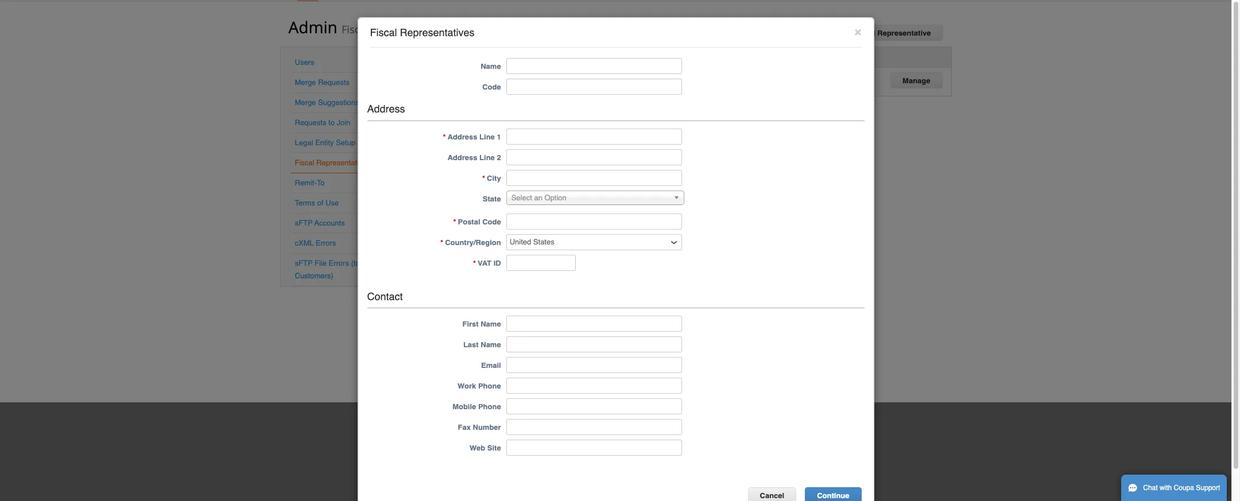 Task type: describe. For each thing, give the bounding box(es) containing it.
mobile
[[453, 403, 476, 412]]

coupa
[[1175, 484, 1195, 492]]

First Name text field
[[507, 316, 682, 332]]

0 vertical spatial requests
[[318, 78, 350, 87]]

legal entity setup
[[295, 138, 356, 147]]

sftp for sftp accounts
[[295, 219, 313, 228]]

manage
[[903, 76, 931, 85]]

sftp file errors (to customers)
[[295, 259, 360, 280]]

work phone
[[458, 382, 501, 391]]

fax number
[[458, 424, 501, 432]]

with
[[1160, 484, 1173, 492]]

of
[[317, 199, 324, 207]]

state
[[483, 195, 501, 203]]

cxml
[[295, 239, 314, 248]]

terms of use
[[295, 199, 339, 207]]

accounts
[[315, 219, 345, 228]]

associated
[[648, 52, 687, 61]]

address for address line 2
[[448, 153, 478, 162]]

coupa supplier portal image
[[587, 414, 645, 430]]

continue
[[818, 492, 850, 501]]

continue button
[[806, 488, 862, 502]]

Work Phone text field
[[507, 378, 682, 394]]

Last Name text field
[[507, 337, 682, 353]]

merge for merge requests
[[295, 78, 316, 87]]

(to
[[351, 259, 360, 268]]

* postal code
[[454, 218, 501, 226]]

* address line 1
[[443, 132, 501, 141]]

select an option link
[[507, 191, 685, 205]]

suggestions
[[318, 98, 359, 107]]

address line 2
[[448, 153, 501, 162]]

vat
[[478, 259, 492, 267]]

1 vertical spatial fiscal representatives
[[295, 159, 371, 167]]

remit-to link
[[295, 179, 325, 187]]

remit-to
[[295, 179, 325, 187]]

chat with coupa support button
[[1122, 475, 1228, 502]]

english (us)
[[601, 453, 643, 462]]

fax
[[458, 424, 471, 432]]

(us)
[[627, 453, 643, 462]]

1 vertical spatial address
[[448, 132, 478, 141]]

1 code from the top
[[483, 83, 501, 91]]

spend
[[597, 432, 621, 441]]

0 horizontal spatial id
[[494, 259, 501, 267]]

* for * vat id
[[473, 259, 476, 267]]

contact
[[367, 290, 403, 303]]

tax id
[[585, 52, 607, 61]]

legal entity setup link
[[295, 138, 356, 147]]

last
[[464, 341, 479, 350]]

cancel
[[760, 492, 785, 501]]

users link
[[295, 58, 315, 67]]

business spend management
[[562, 432, 670, 441]]

registrations
[[704, 52, 752, 61]]

customers)
[[295, 272, 334, 280]]

postal
[[458, 218, 481, 226]]

join
[[337, 118, 351, 127]]

cancel button
[[748, 488, 797, 502]]

merge requests
[[295, 78, 350, 87]]

states
[[493, 73, 514, 81]]

manage link
[[891, 72, 943, 88]]

1
[[497, 132, 501, 141]]

mobile phone
[[453, 403, 501, 412]]

terms of use link
[[295, 199, 339, 207]]

users
[[295, 58, 315, 67]]

23432
[[585, 73, 606, 81]]

option
[[545, 193, 567, 202]]

merge suggestions
[[295, 98, 359, 107]]

× button
[[855, 25, 862, 38]]

* country/region
[[441, 238, 501, 247]]

file
[[315, 259, 327, 268]]

to
[[329, 118, 335, 127]]

requests to join
[[295, 118, 351, 127]]

associated tax registrations
[[648, 52, 752, 61]]

admin fiscal representatives
[[289, 16, 449, 38]]

sftp accounts link
[[295, 219, 345, 228]]

×
[[855, 25, 862, 38]]

0 vertical spatial fiscal representatives
[[370, 26, 475, 38]]

cxml errors
[[295, 239, 336, 248]]



Task type: vqa. For each thing, say whether or not it's contained in the screenshot.
Preferred
no



Task type: locate. For each thing, give the bounding box(es) containing it.
1 name from the top
[[481, 62, 501, 71]]

2 tax from the left
[[689, 52, 702, 61]]

Address Line 2 text field
[[507, 149, 682, 165]]

first name
[[463, 320, 501, 329]]

0 vertical spatial errors
[[316, 239, 336, 248]]

site
[[488, 444, 501, 453]]

Name text field
[[507, 58, 682, 74]]

name up "united states"
[[481, 62, 501, 71]]

2 sftp from the top
[[295, 259, 313, 268]]

fiscal
[[342, 22, 368, 36], [370, 26, 397, 38], [855, 29, 876, 37], [295, 159, 315, 167]]

None text field
[[507, 128, 682, 145], [507, 213, 682, 230], [507, 255, 576, 271], [507, 128, 682, 145], [507, 213, 682, 230], [507, 255, 576, 271]]

2 line from the top
[[480, 153, 495, 162]]

email
[[481, 362, 501, 370]]

requests left the to
[[295, 118, 327, 127]]

* city
[[483, 174, 501, 182]]

2 vertical spatial name
[[481, 341, 501, 350]]

merge for merge suggestions
[[295, 98, 316, 107]]

merge requests link
[[295, 78, 350, 87]]

Web Site text field
[[507, 440, 682, 456]]

Code text field
[[507, 79, 682, 95]]

1 line from the top
[[480, 132, 495, 141]]

0 vertical spatial line
[[480, 132, 495, 141]]

0 vertical spatial id
[[600, 52, 607, 61]]

select an option
[[512, 193, 567, 202]]

sftp file errors (to customers) link
[[295, 259, 360, 280]]

name for first name
[[481, 320, 501, 329]]

web site
[[470, 444, 501, 453]]

id up 23432
[[600, 52, 607, 61]]

sftp
[[295, 219, 313, 228], [295, 259, 313, 268]]

sftp up customers) on the bottom left of the page
[[295, 259, 313, 268]]

sftp for sftp file errors (to customers)
[[295, 259, 313, 268]]

representative
[[878, 29, 932, 37]]

an
[[535, 193, 543, 202]]

1 vertical spatial name
[[481, 320, 501, 329]]

phone for work phone
[[479, 382, 501, 391]]

terms
[[295, 199, 315, 207]]

representatives
[[371, 22, 449, 36], [400, 26, 475, 38], [317, 159, 371, 167]]

phone up number on the bottom left of page
[[479, 403, 501, 412]]

code down "united states"
[[483, 83, 501, 91]]

* vat id
[[473, 259, 501, 267]]

tax right associated
[[689, 52, 702, 61]]

legal
[[295, 138, 313, 147]]

2 phone from the top
[[479, 403, 501, 412]]

2 merge from the top
[[295, 98, 316, 107]]

representatives inside admin fiscal representatives
[[371, 22, 449, 36]]

remit-
[[295, 179, 317, 187]]

merge
[[295, 78, 316, 87], [295, 98, 316, 107]]

1 vertical spatial phone
[[479, 403, 501, 412]]

business
[[562, 432, 595, 441]]

* for * city
[[483, 174, 486, 182]]

0 vertical spatial code
[[483, 83, 501, 91]]

3 name from the top
[[481, 341, 501, 350]]

errors left (to
[[329, 259, 349, 268]]

2 name from the top
[[481, 320, 501, 329]]

errors inside sftp file errors (to customers)
[[329, 259, 349, 268]]

* for * country/region
[[441, 238, 444, 247]]

united
[[469, 73, 491, 81]]

0 vertical spatial sftp
[[295, 219, 313, 228]]

sftp accounts
[[295, 219, 345, 228]]

line left 2
[[480, 153, 495, 162]]

english
[[601, 453, 625, 462]]

1 vertical spatial country/region
[[445, 238, 501, 247]]

to
[[317, 179, 325, 187]]

fiscal representatives link
[[295, 159, 371, 167]]

address down '* address line 1'
[[448, 153, 478, 162]]

country/region up "united states"
[[470, 52, 526, 61]]

1 tax from the left
[[585, 52, 598, 61]]

1 vertical spatial merge
[[295, 98, 316, 107]]

last name
[[464, 341, 501, 350]]

united states
[[469, 73, 514, 81]]

phone down email on the bottom left
[[479, 382, 501, 391]]

1 horizontal spatial id
[[600, 52, 607, 61]]

code right postal
[[483, 218, 501, 226]]

use
[[326, 199, 339, 207]]

chat with coupa support
[[1144, 484, 1221, 492]]

add fiscal representative link
[[826, 25, 944, 41]]

phone
[[479, 382, 501, 391], [479, 403, 501, 412]]

1 vertical spatial requests
[[295, 118, 327, 127]]

* for * postal code
[[454, 218, 456, 226]]

requests
[[318, 78, 350, 87], [295, 118, 327, 127]]

merge suggestions link
[[295, 98, 359, 107]]

number
[[473, 424, 501, 432]]

1 vertical spatial sftp
[[295, 259, 313, 268]]

0 vertical spatial address
[[367, 103, 405, 115]]

first
[[463, 320, 479, 329]]

city
[[487, 174, 501, 182]]

1 vertical spatial errors
[[329, 259, 349, 268]]

address right suggestions
[[367, 103, 405, 115]]

admin
[[289, 16, 338, 38]]

country/region
[[470, 52, 526, 61], [445, 238, 501, 247]]

entity
[[315, 138, 334, 147]]

management
[[623, 432, 670, 441]]

work
[[458, 382, 476, 391]]

id right vat
[[494, 259, 501, 267]]

tax up 23432
[[585, 52, 598, 61]]

0 vertical spatial phone
[[479, 382, 501, 391]]

0 vertical spatial merge
[[295, 78, 316, 87]]

requests to join link
[[295, 118, 351, 127]]

country/region down postal
[[445, 238, 501, 247]]

add
[[838, 29, 853, 37]]

Mobile Phone text field
[[507, 399, 682, 415]]

0 vertical spatial name
[[481, 62, 501, 71]]

address for address
[[367, 103, 405, 115]]

2
[[497, 153, 501, 162]]

chat
[[1144, 484, 1159, 492]]

1 horizontal spatial tax
[[689, 52, 702, 61]]

1 sftp from the top
[[295, 219, 313, 228]]

setup
[[336, 138, 356, 147]]

web
[[470, 444, 486, 453]]

merge down merge requests
[[295, 98, 316, 107]]

*
[[443, 132, 446, 141], [483, 174, 486, 182], [454, 218, 456, 226], [441, 238, 444, 247], [473, 259, 476, 267]]

address
[[367, 103, 405, 115], [448, 132, 478, 141], [448, 153, 478, 162]]

1 vertical spatial code
[[483, 218, 501, 226]]

1 phone from the top
[[479, 382, 501, 391]]

name
[[481, 62, 501, 71], [481, 320, 501, 329], [481, 341, 501, 350]]

1 vertical spatial line
[[480, 153, 495, 162]]

errors down accounts
[[316, 239, 336, 248]]

name for last name
[[481, 341, 501, 350]]

name right first
[[481, 320, 501, 329]]

None text field
[[507, 170, 682, 186]]

code
[[483, 83, 501, 91], [483, 218, 501, 226]]

name right the last
[[481, 341, 501, 350]]

address up 'address line 2'
[[448, 132, 478, 141]]

errors
[[316, 239, 336, 248], [329, 259, 349, 268]]

1 vertical spatial id
[[494, 259, 501, 267]]

Fax Number text field
[[507, 420, 682, 436]]

1 merge from the top
[[295, 78, 316, 87]]

add fiscal representative
[[838, 29, 932, 37]]

line
[[480, 132, 495, 141], [480, 153, 495, 162]]

2 vertical spatial address
[[448, 153, 478, 162]]

0 vertical spatial country/region
[[470, 52, 526, 61]]

Email text field
[[507, 358, 682, 374]]

tax
[[585, 52, 598, 61], [689, 52, 702, 61]]

* for * address line 1
[[443, 132, 446, 141]]

sftp up cxml on the top left of page
[[295, 219, 313, 228]]

id
[[600, 52, 607, 61], [494, 259, 501, 267]]

select
[[512, 193, 532, 202]]

fiscal inside admin fiscal representatives
[[342, 22, 368, 36]]

sftp inside sftp file errors (to customers)
[[295, 259, 313, 268]]

0 horizontal spatial tax
[[585, 52, 598, 61]]

phone for mobile phone
[[479, 403, 501, 412]]

support
[[1197, 484, 1221, 492]]

cxml errors link
[[295, 239, 336, 248]]

merge down users
[[295, 78, 316, 87]]

requests up suggestions
[[318, 78, 350, 87]]

2 code from the top
[[483, 218, 501, 226]]

line left 1
[[480, 132, 495, 141]]



